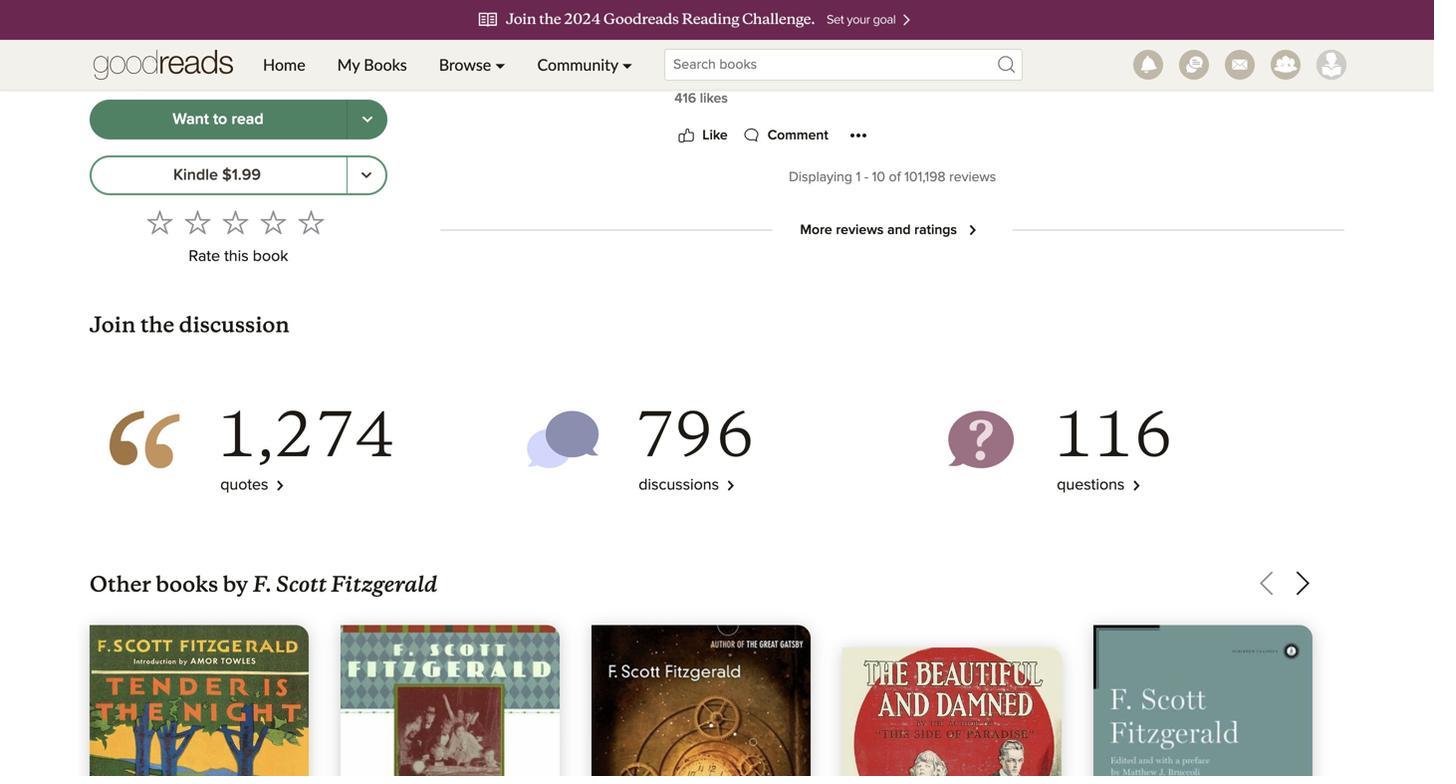 Task type: vqa. For each thing, say whether or not it's contained in the screenshot.
checkbox
no



Task type: locate. For each thing, give the bounding box(es) containing it.
0 horizontal spatial ▾
[[496, 55, 506, 74]]

0 horizontal spatial degli
[[1084, 451, 1118, 467]]

more
[[801, 223, 833, 237]]

più down 'verso'
[[1067, 565, 1089, 581]]

la inside romanzo che mi è parso molto, molto cinematografico (anche se non credo fitzgerald avesse ancora incominciato a lavorare a hollywood quando gatsby fu pubblicato). ma il cinema per gli us (e per noi italiani) è la forma d'arte esportata meglio nel corso del novecento, quella che si è diffusa di più, è diventata più famosa. fitzgerald anche in questo seppe cogliere l'aria del tempo (e poi restare eterno come solo i classici possono).
[[975, 153, 987, 169]]

la left forma at the top of the page
[[975, 153, 987, 169]]

non up "pubblicato)."
[[1129, 107, 1156, 123]]

se inside romanzo che mi è parso molto, molto cinematografico (anche se non credo fitzgerald avesse ancora incominciato a lavorare a hollywood quando gatsby fu pubblicato). ma il cinema per gli us (e per noi italiani) è la forma d'arte esportata meglio nel corso del novecento, quella che si è diffusa di più, è diventata più famosa. fitzgerald anche in questo seppe cogliere l'aria del tempo (e poi restare eterno come solo i classici possono).
[[1109, 107, 1125, 123]]

0 horizontal spatial niente
[[1081, 749, 1125, 765]]

(il
[[718, 451, 729, 467]]

0 vertical spatial americana,
[[1014, 611, 1090, 627]]

1 horizontal spatial -
[[1174, 474, 1179, 489]]

1 vertical spatial come
[[783, 680, 822, 696]]

l'oro down cinematografico
[[747, 474, 778, 489]]

il
[[700, 153, 707, 169], [909, 451, 916, 467], [1183, 451, 1190, 467], [1005, 542, 1012, 558], [1332, 542, 1339, 558], [1281, 565, 1288, 581], [1227, 611, 1234, 627], [846, 771, 853, 776]]

1 horizontal spatial luce
[[940, 565, 970, 581]]

luce down protende
[[940, 565, 970, 581]]

1 vertical spatial un
[[745, 703, 763, 719]]

possono).
[[1179, 198, 1247, 214]]

seppe
[[675, 198, 719, 214]]

0 horizontal spatial gatsby,
[[692, 474, 743, 489]]

- right "1" on the right
[[865, 170, 869, 184]]

2 vertical spatial gatsby
[[825, 749, 874, 765]]

1 vertical spatial non
[[794, 428, 821, 444]]

1 vertical spatial luce
[[1130, 542, 1159, 558]]

era right pellicola
[[737, 496, 760, 512]]

0 vertical spatial primi
[[744, 611, 779, 627]]

join the discussion
[[90, 311, 290, 338]]

uomo…
[[767, 703, 818, 719]]

ritorna
[[1018, 565, 1063, 581]]

verde up individuale
[[974, 565, 1014, 581]]

i up the rosa
[[1217, 428, 1221, 444]]

likes
[[700, 92, 728, 106]]

1 horizontal spatial ancora
[[764, 496, 812, 512]]

1 horizontal spatial americana,
[[1134, 771, 1210, 776]]

della right là
[[1257, 542, 1291, 558]]

di left là
[[1224, 542, 1237, 558]]

niente up tragedia
[[1081, 749, 1125, 765]]

1 ▾ from the left
[[496, 55, 506, 74]]

1 vertical spatial se
[[1219, 474, 1236, 489]]

416 likes
[[675, 92, 728, 106]]

1 vertical spatial sogno
[[1238, 611, 1282, 627]]

la up volte
[[1114, 542, 1126, 558]]

cinematografico non solo nell'attenzione alle luci: le finestre, aperte e chiuse, i controluce, i colori (il verde della luce del faro, il giallo della macchina e degli occhiali, il rosa e l'oro degli abiti di gatsby, l'oro della ricchezza, l'azzurro dei prati, l'argento della luna…) - pure se all'epoca la pellicola era ancora in bianco e nero, la realtà ricostruita nei set era ovviamente colorata.
[[675, 428, 1344, 512]]

1 vertical spatial gatsby
[[904, 657, 953, 673]]

1 horizontal spatial (e
[[895, 198, 908, 214]]

0 horizontal spatial non
[[794, 428, 821, 444]]

est
[[697, 634, 718, 650]]

kindle
[[173, 167, 218, 183]]

- inside cinematografico non solo nell'attenzione alle luci: le finestre, aperte e chiuse, i controluce, i colori (il verde della luce del faro, il giallo della macchina e degli occhiali, il rosa e l'oro degli abiti di gatsby, l'oro della ricchezza, l'azzurro dei prati, l'argento della luna…) - pure se all'epoca la pellicola era ancora in bianco e nero, la realtà ricostruita nei set era ovviamente colorata.
[[1174, 474, 1179, 489]]

ratings
[[915, 223, 958, 237]]

chiacchiere,
[[1150, 703, 1234, 719]]

all'epoca
[[1240, 474, 1303, 489]]

avesse
[[1278, 107, 1327, 123]]

solo up ricchezza, on the bottom right
[[825, 428, 854, 444]]

(e right us
[[839, 153, 852, 169]]

rate this book element
[[90, 203, 388, 272]]

degli up questions
[[1084, 451, 1118, 467]]

1 vertical spatial primi
[[1192, 657, 1227, 673]]

community ▾ link
[[522, 40, 649, 90]]

0 horizontal spatial solo
[[825, 428, 854, 444]]

more reviews and ratings link
[[789, 212, 997, 248]]

ovviamente
[[1146, 496, 1227, 512]]

book cover image
[[90, 625, 309, 776], [341, 625, 560, 776], [592, 625, 811, 776], [1094, 625, 1313, 776], [843, 648, 1062, 776]]

books
[[156, 571, 218, 598]]

fitzgerald up classici
[[1126, 176, 1195, 192]]

0 vertical spatial -
[[865, 170, 869, 184]]

bianco
[[832, 496, 879, 512]]

0 vertical spatial gatsby,
[[692, 474, 743, 489]]

niente up seduto at the right of page
[[1231, 749, 1275, 765]]

in inside cinematografico non solo nell'attenzione alle luci: le finestre, aperte e chiuse, i controluce, i colori (il verde della luce del faro, il giallo della macchina e degli occhiali, il rosa e l'oro degli abiti di gatsby, l'oro della ricchezza, l'azzurro dei prati, l'argento della luna…) - pure se all'epoca la pellicola era ancora in bianco e nero, la realtà ricostruita nei set era ovviamente colorata.
[[816, 496, 828, 512]]

solo down famosa. in the right top of the page
[[1084, 198, 1113, 214]]

i right 'controluce,'
[[1307, 428, 1310, 444]]

primi
[[744, 611, 779, 627], [1192, 657, 1227, 673]]

pubblicato).
[[1112, 130, 1193, 146]]

,
[[929, 542, 932, 558]]

degli
[[1084, 451, 1118, 467], [1276, 451, 1311, 467]]

0 vertical spatial come
[[1041, 198, 1080, 214]]

americana, down "ritorna"
[[1014, 611, 1090, 627]]

pellicola
[[675, 496, 733, 512]]

1 horizontal spatial non
[[1129, 107, 1156, 123]]

1 horizontal spatial fitzgerald
[[1126, 176, 1195, 192]]

displaying 1 - 10 of 101,198 reviews
[[789, 170, 997, 184]]

2 horizontal spatial fitzgerald
[[1205, 107, 1274, 123]]

sogno down (questa
[[922, 588, 965, 604]]

ucciso
[[696, 703, 741, 719]]

dalle down voci
[[1112, 703, 1146, 719]]

show more button
[[675, 12, 773, 36]]

1 vertical spatial gatsby,
[[840, 588, 892, 604]]

1 degli from the left
[[1084, 451, 1118, 467]]

gatsby up d'arte
[[1041, 130, 1090, 146]]

crescendo,
[[1076, 657, 1153, 673]]

della
[[777, 451, 811, 467], [962, 451, 996, 467], [782, 474, 816, 489], [1088, 474, 1121, 489], [1257, 542, 1291, 558], [734, 588, 768, 604], [897, 680, 931, 696]]

0 vertical spatial gatsby
[[1041, 130, 1090, 146]]

più inside romanzo che mi è parso molto, molto cinematografico (anche se non credo fitzgerald avesse ancora incominciato a lavorare a hollywood quando gatsby fu pubblicato). ma il cinema per gli us (e per noi italiani) è la forma d'arte esportata meglio nel corso del novecento, quella che si è diffusa di più, è diventata più famosa. fitzgerald anche in questo seppe cogliere l'aria del tempo (e poi restare eterno come solo i classici possono).
[[1042, 176, 1064, 192]]

parente
[[1197, 680, 1251, 696]]

di up "marinai"
[[823, 588, 836, 604]]

sogno
[[922, 588, 965, 604], [1238, 611, 1282, 627]]

come down famosa. in the right top of the page
[[1041, 198, 1080, 214]]

di down colori
[[675, 474, 688, 489]]

gatsby,
[[692, 474, 743, 489], [840, 588, 892, 604]]

come inside , protende il braccio verso la luce verde al di là della baia, il faro davanti alla casa di daisy (questa luce verde ritorna più volte nel romanzo, diventa il simbolo della ricerca di gatsby, del sogno individuale e collettivo, infatti è lo stesso verde che appare ai primi marinai che raggiunsero la costa americana, loro sì inseguirono il sogno diretti da est a ovest). ma, l'effettiva entrata in scena di gatsby è articolata in un crescendo, per i primi due capitoli e metà del terzo, come l'ingresso della primadonna. preparata dalle voci (…è parente del kaiser… ha ucciso un uomo… è cugino di secondo grado del diavolo…), dalle chiacchiere, dai mormorii, la curiosità sale nel protagonista io narrante e nel lettore (sicuramente nel sottoscritto lettore). e poi, colpo di genio, gatsby all'improvviso è già in scena: niente occhio di bue, niente rullo di tamburi, accanto a nick, il nostro virgilio in questa divina tragedia americana, è seduto un uom
[[783, 680, 822, 696]]

ancora down the romanzo
[[675, 130, 723, 146]]

rate 4 out of 5 image
[[261, 209, 286, 235]]

la down kaiser…
[[1332, 703, 1344, 719]]

verde up "romanzo,"
[[1164, 542, 1204, 558]]

in left scena
[[825, 657, 837, 673]]

solo inside cinematografico non solo nell'attenzione alle luci: le finestre, aperte e chiuse, i controluce, i colori (il verde della luce del faro, il giallo della macchina e degli occhiali, il rosa e l'oro degli abiti di gatsby, l'oro della ricchezza, l'azzurro dei prati, l'argento della luna…) - pure se all'epoca la pellicola era ancora in bianco e nero, la realtà ricostruita nei set era ovviamente colorata.
[[825, 428, 854, 444]]

▾ right the 'community'
[[623, 55, 633, 74]]

del
[[1269, 153, 1291, 169], [820, 198, 842, 214], [848, 451, 870, 467], [896, 588, 917, 604], [714, 680, 736, 696], [1255, 680, 1277, 696], [1013, 703, 1035, 719]]

0 vertical spatial l'oro
[[1242, 451, 1272, 467]]

per up quella
[[766, 153, 790, 169]]

community
[[538, 55, 619, 74]]

0 vertical spatial non
[[1129, 107, 1156, 123]]

(e left poi
[[895, 198, 908, 214]]

bue,
[[1196, 749, 1227, 765]]

verde inside cinematografico non solo nell'attenzione alle luci: le finestre, aperte e chiuse, i controluce, i colori (il verde della luce del faro, il giallo della macchina e degli occhiali, il rosa e l'oro degli abiti di gatsby, l'oro della ricchezza, l'azzurro dei prati, l'argento della luna…) - pure se all'epoca la pellicola era ancora in bianco e nero, la realtà ricostruita nei set era ovviamente colorata.
[[733, 451, 773, 467]]

0 horizontal spatial americana,
[[1014, 611, 1090, 627]]

gatsby, down daisy
[[840, 588, 892, 604]]

1 horizontal spatial come
[[1041, 198, 1080, 214]]

italiani)
[[909, 153, 958, 169]]

1 horizontal spatial se
[[1219, 474, 1236, 489]]

2 horizontal spatial per
[[1157, 657, 1181, 673]]

non up ricchezza, on the bottom right
[[794, 428, 821, 444]]

fitzgerald right scott
[[331, 567, 438, 598]]

il right baia,
[[1332, 542, 1339, 558]]

cinematografico
[[942, 107, 1054, 123]]

inseguirono
[[1140, 611, 1223, 627]]

luce up infatti
[[1130, 542, 1159, 558]]

del up ricchezza, on the bottom right
[[848, 451, 870, 467]]

2 degli from the left
[[1276, 451, 1311, 467]]

per up (…è
[[1157, 657, 1181, 673]]

(anche
[[1058, 107, 1105, 123]]

credo
[[1160, 107, 1201, 123]]

2 ▾ from the left
[[623, 55, 633, 74]]

0 horizontal spatial ancora
[[675, 130, 723, 146]]

1 horizontal spatial niente
[[1231, 749, 1275, 765]]

se right pure
[[1219, 474, 1236, 489]]

nel up anche
[[1201, 153, 1222, 169]]

e up kaiser…
[[1316, 657, 1325, 673]]

1 horizontal spatial l'oro
[[1242, 451, 1272, 467]]

come inside romanzo che mi è parso molto, molto cinematografico (anche se non credo fitzgerald avesse ancora incominciato a lavorare a hollywood quando gatsby fu pubblicato). ma il cinema per gli us (e per noi italiani) è la forma d'arte esportata meglio nel corso del novecento, quella che si è diffusa di più, è diventata più famosa. fitzgerald anche in questo seppe cogliere l'aria del tempo (e poi restare eterno come solo i classici possono).
[[1041, 198, 1080, 214]]

like
[[703, 129, 728, 143]]

1 vertical spatial -
[[1174, 474, 1179, 489]]

lettore).
[[1256, 726, 1309, 742]]

seduto
[[1227, 771, 1275, 776]]

secondo
[[903, 703, 963, 719]]

luce inside cinematografico non solo nell'attenzione alle luci: le finestre, aperte e chiuse, i controluce, i colori (il verde della luce del faro, il giallo della macchina e degli occhiali, il rosa e l'oro degli abiti di gatsby, l'oro della ricchezza, l'azzurro dei prati, l'argento della luna…) - pure se all'epoca la pellicola era ancora in bianco e nero, la realtà ricostruita nei set era ovviamente colorata.
[[815, 451, 844, 467]]

del inside cinematografico non solo nell'attenzione alle luci: le finestre, aperte e chiuse, i controluce, i colori (il verde della luce del faro, il giallo della macchina e degli occhiali, il rosa e l'oro degli abiti di gatsby, l'oro della ricchezza, l'azzurro dei prati, l'argento della luna…) - pure se all'epoca la pellicola era ancora in bianco e nero, la realtà ricostruita nei set era ovviamente colorata.
[[848, 451, 870, 467]]

want to read
[[173, 112, 264, 128]]

0 horizontal spatial reviews
[[836, 223, 884, 237]]

0 vertical spatial dalle
[[1098, 680, 1132, 696]]

2 vertical spatial un
[[1279, 771, 1297, 776]]

1 vertical spatial ancora
[[764, 496, 812, 512]]

1 vertical spatial più
[[1067, 565, 1089, 581]]

primadonna.
[[935, 680, 1022, 696]]

gatsby up secondo
[[904, 657, 953, 673]]

un up preparata
[[1054, 657, 1072, 673]]

anche
[[1200, 176, 1242, 192]]

poi
[[912, 198, 934, 214]]

1 horizontal spatial gatsby,
[[840, 588, 892, 604]]

un up sale
[[745, 703, 763, 719]]

l'oro down 'controluce,'
[[1242, 451, 1272, 467]]

1 vertical spatial solo
[[825, 428, 854, 444]]

luce up ricchezza, on the bottom right
[[815, 451, 844, 467]]

0 horizontal spatial gatsby
[[825, 749, 874, 765]]

i left classici
[[1118, 198, 1121, 214]]

None search field
[[649, 49, 1039, 81]]

nel inside romanzo che mi è parso molto, molto cinematografico (anche se non credo fitzgerald avesse ancora incominciato a lavorare a hollywood quando gatsby fu pubblicato). ma il cinema per gli us (e per noi italiani) è la forma d'arte esportata meglio nel corso del novecento, quella che si è diffusa di più, è diventata più famosa. fitzgerald anche in questo seppe cogliere l'aria del tempo (e poi restare eterno come solo i classici possono).
[[1201, 153, 1222, 169]]

kaiser…
[[1281, 680, 1333, 696]]

dalle down crescendo,
[[1098, 680, 1132, 696]]

è right mi
[[794, 107, 803, 123]]

a
[[819, 130, 828, 146], [893, 130, 901, 146], [722, 634, 730, 650], [795, 771, 803, 776]]

verde
[[733, 451, 773, 467], [1164, 542, 1204, 558], [974, 565, 1014, 581], [1254, 588, 1294, 604]]

profile image for bob builder. image
[[1317, 50, 1347, 80]]

0 vertical spatial più
[[1042, 176, 1064, 192]]

2 niente from the left
[[1231, 749, 1275, 765]]

primi up ovest).
[[744, 611, 779, 627]]

giallo
[[920, 451, 958, 467]]

di up poi
[[914, 176, 927, 192]]

1 horizontal spatial solo
[[1084, 198, 1113, 214]]

degli up all'epoca on the right bottom of page
[[1276, 451, 1311, 467]]

controluce,
[[1225, 428, 1303, 444]]

0 horizontal spatial sogno
[[922, 588, 965, 604]]

chiuse,
[[1164, 428, 1213, 444]]

1 horizontal spatial reviews
[[950, 170, 997, 184]]

l'effettiva
[[704, 657, 767, 673]]

fu
[[1094, 130, 1108, 146]]

0 horizontal spatial l'oro
[[747, 474, 778, 489]]

alla
[[761, 565, 785, 581]]

0 horizontal spatial -
[[865, 170, 869, 184]]

0 horizontal spatial come
[[783, 680, 822, 696]]

e left nero,
[[883, 496, 892, 512]]

0 horizontal spatial luce
[[815, 451, 844, 467]]

terzo,
[[740, 680, 779, 696]]

(e
[[839, 153, 852, 169], [895, 198, 908, 214]]

0 vertical spatial (e
[[839, 153, 852, 169]]

è left già
[[977, 749, 986, 765]]

2 horizontal spatial gatsby
[[1041, 130, 1090, 146]]

comment
[[768, 129, 829, 143]]

0 horizontal spatial più
[[1042, 176, 1064, 192]]

0 horizontal spatial era
[[737, 496, 760, 512]]

ancora left bianco
[[764, 496, 812, 512]]

1
[[856, 170, 861, 184]]

più down d'arte
[[1042, 176, 1064, 192]]

like button
[[675, 124, 728, 148]]

0 vertical spatial fitzgerald
[[1205, 107, 1274, 123]]

in
[[1247, 176, 1259, 192], [816, 496, 828, 512], [825, 657, 837, 673], [1038, 657, 1050, 673], [1015, 749, 1028, 765], [958, 771, 971, 776]]

fitzgerald up "corso"
[[1205, 107, 1274, 123]]

0 vertical spatial ancora
[[675, 130, 723, 146]]

0 vertical spatial luce
[[815, 451, 844, 467]]

e right the rosa
[[1228, 451, 1237, 467]]

di up io at the bottom right of the page
[[886, 703, 899, 719]]

e down 'finestre,'
[[1071, 451, 1080, 467]]

1 horizontal spatial per
[[856, 153, 879, 169]]

in up preparata
[[1038, 657, 1050, 673]]

non inside romanzo che mi è parso molto, molto cinematografico (anche se non credo fitzgerald avesse ancora incominciato a lavorare a hollywood quando gatsby fu pubblicato). ma il cinema per gli us (e per noi italiani) è la forma d'arte esportata meglio nel corso del novecento, quella che si è diffusa di più, è diventata più famosa. fitzgerald anche in questo seppe cogliere l'aria del tempo (e poi restare eterno come solo i classici possono).
[[1129, 107, 1156, 123]]

americana, down occhio
[[1134, 771, 1210, 776]]

1 horizontal spatial ▾
[[623, 55, 633, 74]]

i
[[1118, 198, 1121, 214], [1217, 428, 1221, 444], [1307, 428, 1310, 444], [1185, 657, 1188, 673]]

dai
[[1238, 703, 1259, 719]]

0 vertical spatial se
[[1109, 107, 1125, 123]]

realtà
[[952, 496, 992, 512]]

primi up parente
[[1192, 657, 1227, 673]]

non
[[1129, 107, 1156, 123], [794, 428, 821, 444]]

1 horizontal spatial gatsby
[[904, 657, 953, 673]]

il right ma
[[700, 153, 707, 169]]

tempo
[[846, 198, 891, 214]]

0 horizontal spatial per
[[766, 153, 790, 169]]

lettore
[[1006, 726, 1051, 742]]

della down alle
[[962, 451, 996, 467]]

rate 2 out of 5 image
[[185, 209, 211, 235]]

1,274
[[216, 396, 395, 474]]

more
[[713, 17, 745, 31]]

1 vertical spatial fitzgerald
[[1126, 176, 1195, 192]]

i up (…è
[[1185, 657, 1188, 673]]

1 horizontal spatial era
[[1119, 496, 1142, 512]]

displaying
[[789, 170, 853, 184]]

diventata
[[974, 176, 1038, 192]]

want
[[173, 112, 209, 128]]

di right rullo
[[1313, 749, 1326, 765]]

della down cinematografico
[[777, 451, 811, 467]]

0 horizontal spatial un
[[745, 703, 763, 719]]

rate 1 out of 5 image
[[147, 209, 173, 235]]

1 horizontal spatial degli
[[1276, 451, 1311, 467]]

virgilio
[[906, 771, 954, 776]]

(…è
[[1169, 680, 1192, 696]]

più inside , protende il braccio verso la luce verde al di là della baia, il faro davanti alla casa di daisy (questa luce verde ritorna più volte nel romanzo, diventa il simbolo della ricerca di gatsby, del sogno individuale e collettivo, infatti è lo stesso verde che appare ai primi marinai che raggiunsero la costa americana, loro sì inseguirono il sogno diretti da est a ovest). ma, l'effettiva entrata in scena di gatsby è articolata in un crescendo, per i primi due capitoli e metà del terzo, come l'ingresso della primadonna. preparata dalle voci (…è parente del kaiser… ha ucciso un uomo… è cugino di secondo grado del diavolo…), dalle chiacchiere, dai mormorii, la curiosità sale nel protagonista io narrante e nel lettore (sicuramente nel sottoscritto lettore). e poi, colpo di genio, gatsby all'improvviso è già in scena: niente occhio di bue, niente rullo di tamburi, accanto a nick, il nostro virgilio in questa divina tragedia americana, è seduto un uom
[[1067, 565, 1089, 581]]

us
[[814, 153, 835, 169]]

che left si
[[806, 176, 832, 192]]

1 vertical spatial americana,
[[1134, 771, 1210, 776]]

▾ for community ▾
[[623, 55, 633, 74]]

0 horizontal spatial se
[[1109, 107, 1125, 123]]

0 vertical spatial un
[[1054, 657, 1072, 673]]

0 horizontal spatial fitzgerald
[[331, 567, 438, 598]]

gatsby, down (il
[[692, 474, 743, 489]]

se right the '(anche'
[[1109, 107, 1125, 123]]

0 vertical spatial solo
[[1084, 198, 1113, 214]]

la right nero,
[[936, 496, 948, 512]]

review by orsodimondo element
[[441, 0, 1345, 776]]

1 vertical spatial dalle
[[1112, 703, 1146, 719]]

1 horizontal spatial primi
[[1192, 657, 1227, 673]]

reviews down tempo
[[836, 223, 884, 237]]

a up us
[[819, 130, 828, 146]]

1 horizontal spatial più
[[1067, 565, 1089, 581]]

2 era from the left
[[1119, 496, 1142, 512]]



Task type: describe. For each thing, give the bounding box(es) containing it.
1 horizontal spatial sogno
[[1238, 611, 1282, 627]]

discussions
[[639, 477, 720, 493]]

il down stesso
[[1227, 611, 1234, 627]]

show more
[[675, 17, 745, 31]]

in right già
[[1015, 749, 1028, 765]]

verso
[[1071, 542, 1110, 558]]

solo inside romanzo che mi è parso molto, molto cinematografico (anche se non credo fitzgerald avesse ancora incominciato a lavorare a hollywood quando gatsby fu pubblicato). ma il cinema per gli us (e per noi italiani) è la forma d'arte esportata meglio nel corso del novecento, quella che si è diffusa di più, è diventata più famosa. fitzgerald anche in questo seppe cogliere l'aria del tempo (e poi restare eterno come solo i classici possono).
[[1084, 198, 1113, 214]]

articolata
[[970, 657, 1034, 673]]

0 horizontal spatial (e
[[839, 153, 852, 169]]

della left ricchezza, on the bottom right
[[782, 474, 816, 489]]

protende
[[936, 542, 1001, 558]]

all'improvviso
[[878, 749, 973, 765]]

di left bue,
[[1179, 749, 1192, 765]]

verde down diventa
[[1254, 588, 1294, 604]]

gatsby, inside , protende il braccio verso la luce verde al di là della baia, il faro davanti alla casa di daisy (questa luce verde ritorna più volte nel romanzo, diventa il simbolo della ricerca di gatsby, del sogno individuale e collettivo, infatti è lo stesso verde che appare ai primi marinai che raggiunsero la costa americana, loro sì inseguirono il sogno diretti da est a ovest). ma, l'effettiva entrata in scena di gatsby è articolata in un crescendo, per i primi due capitoli e metà del terzo, come l'ingresso della primadonna. preparata dalle voci (…è parente del kaiser… ha ucciso un uomo… è cugino di secondo grado del diavolo…), dalle chiacchiere, dai mormorii, la curiosità sale nel protagonista io narrante e nel lettore (sicuramente nel sottoscritto lettore). e poi, colpo di genio, gatsby all'improvviso è già in scena: niente occhio di bue, niente rullo di tamburi, accanto a nick, il nostro virgilio in questa divina tragedia americana, è seduto un uom
[[840, 588, 892, 604]]

il left braccio
[[1005, 542, 1012, 558]]

molto,
[[851, 107, 894, 123]]

cugino
[[835, 703, 882, 719]]

che up diretti
[[1298, 588, 1324, 604]]

il right faro,
[[909, 451, 916, 467]]

di up accanto at bottom right
[[761, 749, 773, 765]]

io
[[888, 726, 900, 742]]

la down abiti
[[1307, 474, 1319, 489]]

e down "grado"
[[967, 726, 976, 742]]

nel up infatti
[[1131, 565, 1153, 581]]

è left lo
[[1175, 588, 1184, 604]]

(questa
[[885, 565, 936, 581]]

kindle $1.99 link
[[90, 156, 348, 195]]

colori
[[675, 451, 713, 467]]

ancora inside romanzo che mi è parso molto, molto cinematografico (anche se non credo fitzgerald avesse ancora incominciato a lavorare a hollywood quando gatsby fu pubblicato). ma il cinema per gli us (e per noi italiani) è la forma d'arte esportata meglio nel corso del novecento, quella che si è diffusa di più, è diventata più famosa. fitzgerald anche in questo seppe cogliere l'aria del tempo (e poi restare eterno come solo i classici possono).
[[675, 130, 723, 146]]

show
[[675, 17, 710, 31]]

community ▾
[[538, 55, 633, 74]]

1 vertical spatial reviews
[[836, 223, 884, 237]]

this
[[224, 249, 249, 265]]

davanti
[[706, 565, 757, 581]]

nell'attenzione
[[858, 428, 960, 444]]

quando
[[984, 130, 1037, 146]]

la left costa
[[956, 611, 968, 627]]

hollywood
[[905, 130, 980, 146]]

ancora inside cinematografico non solo nell'attenzione alle luci: le finestre, aperte e chiuse, i controluce, i colori (il verde della luce del faro, il giallo della macchina e degli occhiali, il rosa e l'oro degli abiti di gatsby, l'oro della ricchezza, l'azzurro dei prati, l'argento della luna…) - pure se all'epoca la pellicola era ancora in bianco e nero, la realtà ricostruita nei set era ovviamente colorata.
[[764, 496, 812, 512]]

in inside romanzo che mi è parso molto, molto cinematografico (anche se non credo fitzgerald avesse ancora incominciato a lavorare a hollywood quando gatsby fu pubblicato). ma il cinema per gli us (e per noi italiani) è la forma d'arte esportata meglio nel corso del novecento, quella che si è diffusa di più, è diventata più famosa. fitzgerald anche in questo seppe cogliere l'aria del tempo (e poi restare eterno come solo i classici possono).
[[1247, 176, 1259, 192]]

0 vertical spatial reviews
[[950, 170, 997, 184]]

1 niente from the left
[[1081, 749, 1125, 765]]

è down hollywood
[[962, 153, 971, 169]]

diavolo…),
[[1039, 703, 1108, 719]]

che left mi
[[744, 107, 770, 123]]

famosa.
[[1068, 176, 1122, 192]]

occhiali,
[[1122, 451, 1179, 467]]

tamburi,
[[675, 771, 731, 776]]

nel down "grado"
[[980, 726, 1002, 742]]

a right the est
[[722, 634, 730, 650]]

casa
[[789, 565, 821, 581]]

del up questo
[[1269, 153, 1291, 169]]

della up secondo
[[897, 680, 931, 696]]

poi,
[[688, 749, 714, 765]]

è right più,
[[960, 176, 969, 192]]

of
[[889, 170, 901, 184]]

a up noi
[[893, 130, 901, 146]]

che right "marinai"
[[838, 611, 864, 627]]

della up the set
[[1088, 474, 1121, 489]]

del up dai
[[1255, 680, 1277, 696]]

per inside , protende il braccio verso la luce verde al di là della baia, il faro davanti alla casa di daisy (questa luce verde ritorna più volte nel romanzo, diventa il simbolo della ricerca di gatsby, del sogno individuale e collettivo, infatti è lo stesso verde che appare ai primi marinai che raggiunsero la costa americana, loro sì inseguirono il sogno diretti da est a ovest). ma, l'effettiva entrata in scena di gatsby è articolata in un crescendo, per i primi due capitoli e metà del terzo, come l'ingresso della primadonna. preparata dalle voci (…è parente del kaiser… ha ucciso un uomo… è cugino di secondo grado del diavolo…), dalle chiacchiere, dai mormorii, la curiosità sale nel protagonista io narrante e nel lettore (sicuramente nel sottoscritto lettore). e poi, colpo di genio, gatsby all'improvviso è già in scena: niente occhio di bue, niente rullo di tamburi, accanto a nick, il nostro virgilio in questa divina tragedia americana, è seduto un uom
[[1157, 657, 1181, 673]]

dei
[[957, 474, 979, 489]]

116
[[1054, 396, 1174, 474]]

il right diventa
[[1281, 565, 1288, 581]]

home
[[263, 55, 306, 74]]

questions
[[1057, 477, 1125, 493]]

796
[[635, 396, 756, 474]]

1 era from the left
[[737, 496, 760, 512]]

lavorare
[[832, 130, 889, 146]]

questa
[[975, 771, 1022, 776]]

ovest).
[[734, 634, 780, 650]]

il inside romanzo che mi è parso molto, molto cinematografico (anche se non credo fitzgerald avesse ancora incominciato a lavorare a hollywood quando gatsby fu pubblicato). ma il cinema per gli us (e per noi italiani) è la forma d'arte esportata meglio nel corso del novecento, quella che si è diffusa di più, è diventata più famosa. fitzgerald anche in questo seppe cogliere l'aria del tempo (e poi restare eterno come solo i classici possono).
[[700, 153, 707, 169]]

i inside romanzo che mi è parso molto, molto cinematografico (anche se non credo fitzgerald avesse ancora incominciato a lavorare a hollywood quando gatsby fu pubblicato). ma il cinema per gli us (e per noi italiani) è la forma d'arte esportata meglio nel corso del novecento, quella che si è diffusa di più, è diventata più famosa. fitzgerald anche in questo seppe cogliere l'aria del tempo (e poi restare eterno come solo i classici possono).
[[1118, 198, 1121, 214]]

se inside cinematografico non solo nell'attenzione alle luci: le finestre, aperte e chiuse, i controluce, i colori (il verde della luce del faro, il giallo della macchina e degli occhiali, il rosa e l'oro degli abiti di gatsby, l'oro della ricchezza, l'azzurro dei prati, l'argento della luna…) - pure se all'epoca la pellicola era ancora in bianco e nero, la realtà ricostruita nei set era ovviamente colorata.
[[1219, 474, 1236, 489]]

rate 3 out of 5 image
[[223, 209, 249, 235]]

e down "ritorna"
[[1049, 588, 1058, 604]]

marinai
[[783, 611, 834, 627]]

costa
[[972, 611, 1009, 627]]

101,198
[[905, 170, 946, 184]]

e
[[675, 749, 684, 765]]

quotes
[[220, 477, 269, 493]]

0 vertical spatial sogno
[[922, 588, 965, 604]]

ma,
[[675, 657, 700, 673]]

to
[[213, 112, 227, 128]]

i inside , protende il braccio verso la luce verde al di là della baia, il faro davanti alla casa di daisy (questa luce verde ritorna più volte nel romanzo, diventa il simbolo della ricerca di gatsby, del sogno individuale e collettivo, infatti è lo stesso verde che appare ai primi marinai che raggiunsero la costa americana, loro sì inseguirono il sogno diretti da est a ovest). ma, l'effettiva entrata in scena di gatsby è articolata in un crescendo, per i primi due capitoli e metà del terzo, come l'ingresso della primadonna. preparata dalle voci (…è parente del kaiser… ha ucciso un uomo… è cugino di secondo grado del diavolo…), dalle chiacchiere, dai mormorii, la curiosità sale nel protagonista io narrante e nel lettore (sicuramente nel sottoscritto lettore). e poi, colpo di genio, gatsby all'improvviso è già in scena: niente occhio di bue, niente rullo di tamburi, accanto a nick, il nostro virgilio in questa divina tragedia americana, è seduto un uom
[[1185, 657, 1188, 673]]

other books by f. scott fitzgerald
[[90, 567, 438, 598]]

ricchezza,
[[820, 474, 890, 489]]

discussion
[[179, 311, 290, 338]]

colorata.
[[1231, 496, 1291, 512]]

416 likes button
[[675, 89, 728, 109]]

Search by book title or ISBN text field
[[665, 49, 1023, 81]]

in left the questa
[[958, 771, 971, 776]]

divina
[[1026, 771, 1068, 776]]

del up raggiunsero
[[896, 588, 917, 604]]

1 horizontal spatial un
[[1054, 657, 1072, 673]]

macchina
[[1000, 451, 1066, 467]]

stesso
[[1205, 588, 1250, 604]]

read
[[232, 112, 264, 128]]

corso
[[1227, 153, 1265, 169]]

è down bue,
[[1214, 771, 1223, 776]]

l'argento
[[1022, 474, 1083, 489]]

rullo
[[1279, 749, 1309, 765]]

è right si
[[851, 176, 860, 192]]

cinema
[[712, 153, 762, 169]]

di inside romanzo che mi è parso molto, molto cinematografico (anche se non credo fitzgerald avesse ancora incominciato a lavorare a hollywood quando gatsby fu pubblicato). ma il cinema per gli us (e per noi italiani) è la forma d'arte esportata meglio nel corso del novecento, quella che si è diffusa di più, è diventata più famosa. fitzgerald anche in questo seppe cogliere l'aria del tempo (e poi restare eterno come solo i classici possono).
[[914, 176, 927, 192]]

e up occhiali,
[[1151, 428, 1160, 444]]

0 horizontal spatial primi
[[744, 611, 779, 627]]

il right the nick,
[[846, 771, 853, 776]]

2 vertical spatial luce
[[940, 565, 970, 581]]

di right casa
[[826, 565, 838, 581]]

di inside cinematografico non solo nell'attenzione alle luci: le finestre, aperte e chiuse, i controluce, i colori (il verde della luce del faro, il giallo della macchina e degli occhiali, il rosa e l'oro degli abiti di gatsby, l'oro della ricchezza, l'azzurro dei prati, l'argento della luna…) - pure se all'epoca la pellicola era ancora in bianco e nero, la realtà ricostruita nei set era ovviamente colorata.
[[675, 474, 688, 489]]

non inside cinematografico non solo nell'attenzione alle luci: le finestre, aperte e chiuse, i controluce, i colori (il verde della luce del faro, il giallo della macchina e degli occhiali, il rosa e l'oro degli abiti di gatsby, l'oro della ricchezza, l'azzurro dei prati, l'argento della luna…) - pure se all'epoca la pellicola era ancora in bianco e nero, la realtà ricostruita nei set era ovviamente colorata.
[[794, 428, 821, 444]]

ricerca
[[772, 588, 819, 604]]

faro,
[[874, 451, 905, 467]]

più,
[[931, 176, 956, 192]]

diventa
[[1225, 565, 1277, 581]]

kindle $1.99
[[173, 167, 261, 183]]

due
[[1231, 657, 1258, 673]]

alle
[[965, 428, 989, 444]]

gatsby inside romanzo che mi è parso molto, molto cinematografico (anche se non credo fitzgerald avesse ancora incominciato a lavorare a hollywood quando gatsby fu pubblicato). ma il cinema per gli us (e per noi italiani) è la forma d'arte esportata meglio nel corso del novecento, quella che si è diffusa di più, è diventata più famosa. fitzgerald anche in questo seppe cogliere l'aria del tempo (e poi restare eterno come solo i classici possono).
[[1041, 130, 1090, 146]]

raggiunsero
[[868, 611, 952, 627]]

del up the lettore
[[1013, 703, 1035, 719]]

2 horizontal spatial un
[[1279, 771, 1297, 776]]

simbolo
[[675, 588, 730, 604]]

gatsby, inside cinematografico non solo nell'attenzione alle luci: le finestre, aperte e chiuse, i controluce, i colori (il verde della luce del faro, il giallo della macchina e degli occhiali, il rosa e l'oro degli abiti di gatsby, l'oro della ricchezza, l'azzurro dei prati, l'argento della luna…) - pure se all'epoca la pellicola era ancora in bianco e nero, la realtà ricostruita nei set era ovviamente colorata.
[[692, 474, 743, 489]]

▾ for browse ▾
[[496, 55, 506, 74]]

è up the protagonista
[[822, 703, 831, 719]]

rate this book
[[189, 249, 289, 265]]

nel up occhio
[[1149, 726, 1170, 742]]

di right scena
[[887, 657, 900, 673]]

del up ucciso
[[714, 680, 736, 696]]

1 vertical spatial (e
[[895, 198, 908, 214]]

2 horizontal spatial luce
[[1130, 542, 1159, 558]]

protagonista
[[796, 726, 883, 742]]

sottoscritto
[[1174, 726, 1252, 742]]

volte
[[1093, 565, 1127, 581]]

set
[[1094, 496, 1115, 512]]

restare
[[938, 198, 987, 214]]

2 vertical spatial fitzgerald
[[331, 567, 438, 598]]

1 vertical spatial l'oro
[[747, 474, 778, 489]]

rosa
[[1194, 451, 1224, 467]]

è up primadonna.
[[957, 657, 966, 673]]

capitoli
[[1262, 657, 1312, 673]]

rating 0 out of 5 group
[[141, 203, 330, 241]]

a down genio,
[[795, 771, 803, 776]]

and
[[888, 223, 911, 237]]

nel down uomo…
[[770, 726, 792, 742]]

faro
[[675, 565, 702, 581]]

cinematografico
[[675, 428, 790, 444]]

pure
[[1183, 474, 1215, 489]]

del down si
[[820, 198, 842, 214]]

il left the rosa
[[1183, 451, 1190, 467]]

romanzo che mi è parso molto, molto cinematografico (anche se non credo fitzgerald avesse ancora incominciato a lavorare a hollywood quando gatsby fu pubblicato). ma il cinema per gli us (e per noi italiani) è la forma d'arte esportata meglio nel corso del novecento, quella che si è diffusa di più, è diventata più famosa. fitzgerald anche in questo seppe cogliere l'aria del tempo (e poi restare eterno come solo i classici possono).
[[675, 107, 1327, 214]]

nei
[[1068, 496, 1090, 512]]

americana link
[[675, 54, 740, 74]]

ai
[[728, 611, 740, 627]]

rate 5 out of 5 image
[[298, 209, 324, 235]]

novecento,
[[675, 176, 755, 192]]

quella
[[759, 176, 802, 192]]

home image
[[94, 40, 233, 90]]

della up the ai
[[734, 588, 768, 604]]



